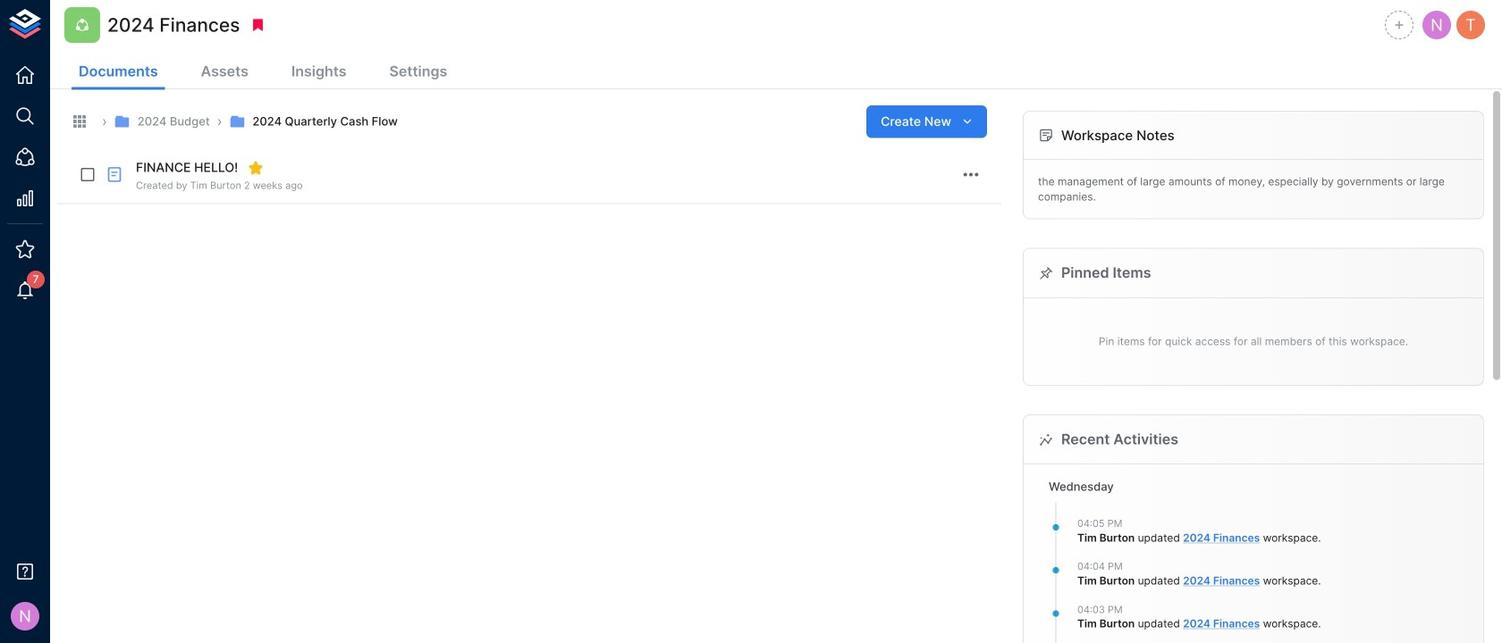 Task type: locate. For each thing, give the bounding box(es) containing it.
remove bookmark image
[[250, 17, 266, 33]]



Task type: describe. For each thing, give the bounding box(es) containing it.
remove favorite image
[[248, 160, 264, 176]]



Task type: vqa. For each thing, say whether or not it's contained in the screenshot.
the Remove Favorite image
yes



